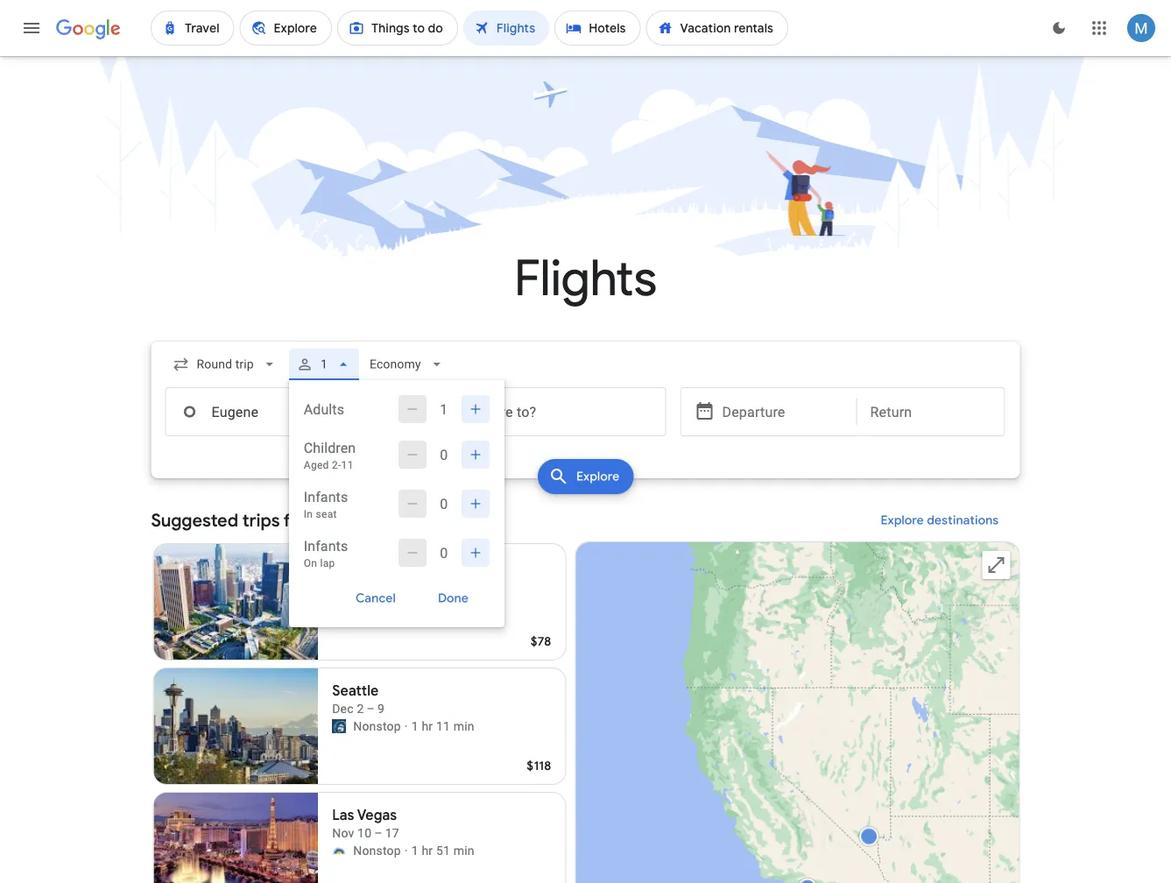 Task type: describe. For each thing, give the bounding box(es) containing it.
seat
[[316, 508, 337, 520]]

from
[[284, 509, 323, 531]]

done button
[[417, 584, 490, 612]]

 image for seattle
[[405, 718, 408, 735]]

change appearance image
[[1038, 7, 1080, 49]]

Flight search field
[[137, 342, 1034, 627]]

vegas
[[357, 806, 397, 824]]

explore button
[[538, 459, 634, 494]]

children
[[304, 439, 356, 456]]

2 – 9
[[357, 701, 385, 716]]

11 inside the children aged 2-11
[[341, 459, 354, 471]]

1 button
[[289, 343, 359, 385]]

suggested trips from eugene region
[[151, 499, 1020, 883]]

nonstop inside los angeles nov 30 – dec 7 nonstop
[[353, 594, 401, 609]]

explore for explore
[[576, 469, 620, 484]]

suggested
[[151, 509, 238, 531]]

done
[[438, 591, 469, 606]]

min for seattle
[[454, 719, 475, 733]]

aged
[[304, 459, 329, 471]]

51
[[436, 843, 450, 858]]

hr for las vegas
[[422, 843, 433, 858]]

hr for seattle
[[422, 719, 433, 733]]

angeles
[[358, 558, 411, 576]]

1 inside number of passengers dialog
[[440, 401, 448, 417]]

infants in seat
[[304, 488, 348, 520]]

1 hr 11 min
[[411, 719, 475, 733]]

2-
[[332, 459, 341, 471]]

78 US dollars text field
[[531, 633, 552, 649]]

in
[[304, 508, 313, 520]]

 image for las vegas
[[405, 842, 408, 859]]

min for las vegas
[[454, 843, 475, 858]]

nonstop for seattle
[[353, 719, 401, 733]]

suggested trips from eugene
[[151, 509, 388, 531]]

1 hr 51 min
[[411, 843, 475, 858]]

infants for infants on lap
[[304, 538, 348, 554]]



Task type: vqa. For each thing, say whether or not it's contained in the screenshot.
Flights
yes



Task type: locate. For each thing, give the bounding box(es) containing it.
children aged 2-11
[[304, 439, 356, 471]]

number of passengers dialog
[[289, 380, 504, 627]]

infants for infants in seat
[[304, 488, 348, 505]]

1 nov from the top
[[332, 577, 354, 591]]

flights
[[514, 248, 657, 310]]

seattle dec 2 – 9
[[332, 682, 385, 716]]

2 vertical spatial 0
[[440, 545, 448, 561]]

1 nonstop from the top
[[353, 594, 401, 609]]

explore down "where to?" text box
[[576, 469, 620, 484]]

0 vertical spatial  image
[[405, 718, 408, 735]]

Departure text field
[[722, 388, 843, 435]]

nov down los at the left
[[332, 577, 354, 591]]

30 – dec
[[358, 577, 407, 591]]

None field
[[165, 349, 285, 380], [363, 349, 453, 380], [165, 349, 285, 380], [363, 349, 453, 380]]

nov down las
[[332, 826, 354, 840]]

alaska image
[[332, 719, 346, 733]]

11 inside suggested trips from eugene region
[[436, 719, 450, 733]]

1 vertical spatial 11
[[436, 719, 450, 733]]

2 0 from the top
[[440, 495, 448, 512]]

$78
[[531, 633, 552, 649]]

los
[[332, 558, 355, 576]]

explore left destinations
[[881, 513, 924, 528]]

explore inside button
[[881, 513, 924, 528]]

0 vertical spatial hr
[[422, 719, 433, 733]]

0 vertical spatial 11
[[341, 459, 354, 471]]

1 horizontal spatial 11
[[436, 719, 450, 733]]

min
[[454, 719, 475, 733], [454, 843, 475, 858]]

2 nonstop from the top
[[353, 719, 401, 733]]

explore
[[576, 469, 620, 484], [881, 513, 924, 528]]

1 horizontal spatial explore
[[881, 513, 924, 528]]

1 vertical spatial explore
[[881, 513, 924, 528]]

seattle
[[332, 682, 379, 700]]

 image left 1 hr 11 min
[[405, 718, 408, 735]]

nov for las
[[332, 826, 354, 840]]

0 vertical spatial nonstop
[[353, 594, 401, 609]]

0 horizontal spatial explore
[[576, 469, 620, 484]]

2 hr from the top
[[422, 843, 433, 858]]

nonstop down 2 – 9
[[353, 719, 401, 733]]

nov for los
[[332, 577, 354, 591]]

1 vertical spatial nov
[[332, 826, 354, 840]]

0 vertical spatial 0
[[440, 446, 448, 463]]

3 nonstop from the top
[[353, 843, 401, 858]]

1 vertical spatial 0
[[440, 495, 448, 512]]

10 – 17
[[358, 826, 399, 840]]

eugene
[[327, 509, 388, 531]]

adults
[[304, 401, 344, 417]]

0 for infants on lap
[[440, 545, 448, 561]]

cancel
[[356, 591, 396, 606]]

7
[[410, 577, 417, 591]]

 image left 1 hr 51 min
[[405, 842, 408, 859]]

cancel button
[[335, 584, 417, 612]]

infants
[[304, 488, 348, 505], [304, 538, 348, 554]]

1  image from the top
[[405, 718, 408, 735]]

0 vertical spatial nov
[[332, 577, 354, 591]]

0 vertical spatial infants
[[304, 488, 348, 505]]

allegiant image
[[332, 844, 346, 858]]

trips
[[242, 509, 280, 531]]

118 US dollars text field
[[527, 758, 552, 774]]

explore destinations
[[881, 513, 999, 528]]

nonstop down 30 – dec
[[353, 594, 401, 609]]

2 nov from the top
[[332, 826, 354, 840]]

1 inside "popup button"
[[320, 357, 328, 371]]

on
[[304, 557, 317, 569]]

Return text field
[[870, 388, 991, 435]]

nonstop
[[353, 594, 401, 609], [353, 719, 401, 733], [353, 843, 401, 858]]

las
[[332, 806, 354, 824]]

nov inside las vegas nov 10 – 17
[[332, 826, 354, 840]]

hr
[[422, 719, 433, 733], [422, 843, 433, 858]]

nonstop down 10 – 17
[[353, 843, 401, 858]]

Where to? text field
[[419, 387, 666, 436]]

 image
[[405, 718, 408, 735], [405, 842, 408, 859]]

1 infants from the top
[[304, 488, 348, 505]]

2 min from the top
[[454, 843, 475, 858]]

lap
[[320, 557, 335, 569]]

1 vertical spatial  image
[[405, 842, 408, 859]]

1 min from the top
[[454, 719, 475, 733]]

las vegas nov 10 – 17
[[332, 806, 399, 840]]

1
[[320, 357, 328, 371], [440, 401, 448, 417], [411, 719, 419, 733], [411, 843, 419, 858]]

0 horizontal spatial 11
[[341, 459, 354, 471]]

infants up the seat
[[304, 488, 348, 505]]

1 vertical spatial min
[[454, 843, 475, 858]]

1 vertical spatial infants
[[304, 538, 348, 554]]

0 for infants in seat
[[440, 495, 448, 512]]

infants up lap
[[304, 538, 348, 554]]

explore inside button
[[576, 469, 620, 484]]

0
[[440, 446, 448, 463], [440, 495, 448, 512], [440, 545, 448, 561]]

explore for explore destinations
[[881, 513, 924, 528]]

0 for children aged 2-11
[[440, 446, 448, 463]]

1 hr from the top
[[422, 719, 433, 733]]

1 vertical spatial hr
[[422, 843, 433, 858]]

los angeles nov 30 – dec 7 nonstop
[[332, 558, 417, 609]]

nonstop for las vegas
[[353, 843, 401, 858]]

destinations
[[927, 513, 999, 528]]

1 0 from the top
[[440, 446, 448, 463]]

main menu image
[[21, 18, 42, 39]]

infants on lap
[[304, 538, 348, 569]]

dec
[[332, 701, 354, 716]]

0 vertical spatial explore
[[576, 469, 620, 484]]

$118
[[527, 758, 552, 774]]

2 infants from the top
[[304, 538, 348, 554]]

nov inside los angeles nov 30 – dec 7 nonstop
[[332, 577, 354, 591]]

nov
[[332, 577, 354, 591], [332, 826, 354, 840]]

0 vertical spatial min
[[454, 719, 475, 733]]

3 0 from the top
[[440, 545, 448, 561]]

explore destinations button
[[860, 499, 1020, 541]]

1 vertical spatial nonstop
[[353, 719, 401, 733]]

2 vertical spatial nonstop
[[353, 843, 401, 858]]

2  image from the top
[[405, 842, 408, 859]]

11
[[341, 459, 354, 471], [436, 719, 450, 733]]



